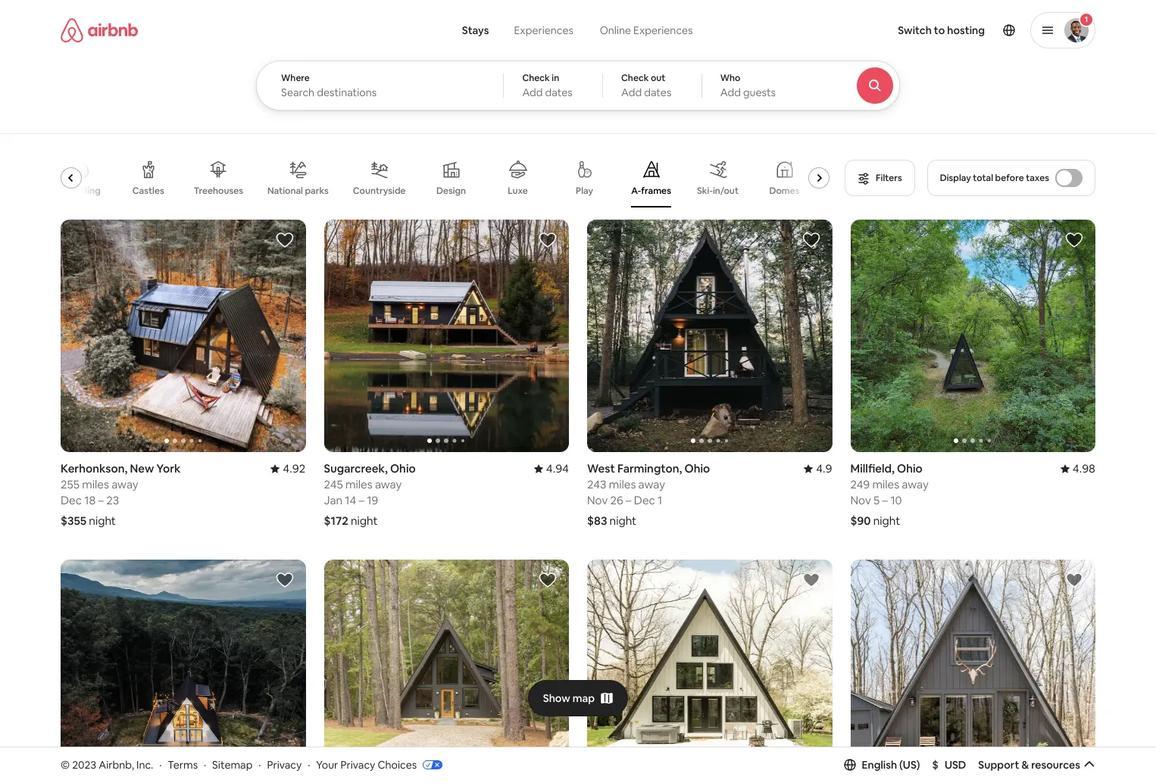 Task type: vqa. For each thing, say whether or not it's contained in the screenshot.


Task type: locate. For each thing, give the bounding box(es) containing it.
2 · from the left
[[204, 759, 206, 772]]

1 away from the left
[[112, 478, 138, 492]]

dates for check in add dates
[[546, 86, 573, 99]]

nov inside the west farmington, ohio 243 miles away nov 26 – dec 1 $83 night
[[588, 494, 608, 508]]

1
[[1085, 14, 1089, 24], [658, 494, 663, 508]]

design
[[437, 185, 466, 197]]

1 horizontal spatial nov
[[851, 494, 872, 508]]

parks
[[305, 185, 329, 197]]

millfield, ohio 249 miles away nov 5 – 10 $90 night
[[851, 462, 929, 529]]

4 – from the left
[[883, 494, 889, 508]]

in
[[552, 72, 560, 84]]

ohio for 245 miles away
[[390, 462, 416, 476]]

online
[[600, 24, 631, 37]]

castles
[[132, 185, 164, 197]]

dates for check out add dates
[[645, 86, 672, 99]]

1 inside the west farmington, ohio 243 miles away nov 26 – dec 1 $83 night
[[658, 494, 663, 508]]

check left in
[[523, 72, 550, 84]]

255
[[61, 478, 80, 492]]

2 dates from the left
[[645, 86, 672, 99]]

1 horizontal spatial check
[[622, 72, 649, 84]]

2 miles from the left
[[346, 478, 373, 492]]

miles down kerhonkson,
[[82, 478, 109, 492]]

out
[[651, 72, 666, 84]]

ohio right farmington,
[[685, 462, 711, 476]]

experiences right online
[[634, 24, 693, 37]]

ohio inside millfield, ohio 249 miles away nov 5 – 10 $90 night
[[898, 462, 923, 476]]

ohio right sugarcreek,
[[390, 462, 416, 476]]

0 horizontal spatial dates
[[546, 86, 573, 99]]

map
[[573, 692, 595, 705]]

dec
[[61, 494, 82, 508], [634, 494, 656, 508]]

·
[[159, 759, 162, 772], [204, 759, 206, 772], [259, 759, 261, 772], [308, 759, 310, 772]]

away up the 23
[[112, 478, 138, 492]]

dates inside check out add dates
[[645, 86, 672, 99]]

3 miles from the left
[[609, 478, 636, 492]]

ohio
[[390, 462, 416, 476], [685, 462, 711, 476], [898, 462, 923, 476]]

play
[[576, 185, 594, 197]]

miles down sugarcreek,
[[346, 478, 373, 492]]

19
[[367, 494, 378, 508]]

miles up 5
[[873, 478, 900, 492]]

night down 19
[[351, 514, 378, 529]]

1 – from the left
[[98, 494, 104, 508]]

check inside check out add dates
[[622, 72, 649, 84]]

away up 19
[[375, 478, 402, 492]]

english (us) button
[[844, 759, 921, 772]]

night down 26
[[610, 514, 637, 529]]

–
[[98, 494, 104, 508], [359, 494, 365, 508], [626, 494, 632, 508], [883, 494, 889, 508]]

countryside
[[353, 185, 406, 197]]

away
[[112, 478, 138, 492], [375, 478, 402, 492], [639, 478, 666, 492], [902, 478, 929, 492]]

2 privacy from the left
[[341, 759, 376, 772]]

dates inside 'check in add dates'
[[546, 86, 573, 99]]

1 horizontal spatial dec
[[634, 494, 656, 508]]

4 away from the left
[[902, 478, 929, 492]]

away up 10
[[902, 478, 929, 492]]

away down farmington,
[[639, 478, 666, 492]]

0 horizontal spatial nov
[[588, 494, 608, 508]]

miles up 26
[[609, 478, 636, 492]]

stays
[[462, 24, 489, 37]]

2 add from the left
[[622, 86, 642, 99]]

0 vertical spatial 1
[[1085, 14, 1089, 24]]

– inside kerhonkson, new york 255 miles away dec 18 – 23 $355 night
[[98, 494, 104, 508]]

a-
[[632, 185, 642, 197]]

stays tab panel
[[256, 61, 942, 111]]

nov
[[588, 494, 608, 508], [851, 494, 872, 508]]

1 horizontal spatial dates
[[645, 86, 672, 99]]

english (us)
[[862, 759, 921, 772]]

guests
[[744, 86, 776, 99]]

york
[[157, 462, 181, 476]]

1 experiences from the left
[[514, 24, 574, 37]]

night down 10
[[874, 514, 901, 529]]

night inside the west farmington, ohio 243 miles away nov 26 – dec 1 $83 night
[[610, 514, 637, 529]]

miles inside millfield, ohio 249 miles away nov 5 – 10 $90 night
[[873, 478, 900, 492]]

your
[[316, 759, 338, 772]]

– inside millfield, ohio 249 miles away nov 5 – 10 $90 night
[[883, 494, 889, 508]]

millfield,
[[851, 462, 895, 476]]

sitemap
[[212, 759, 253, 772]]

2 horizontal spatial ohio
[[898, 462, 923, 476]]

dec down '255'
[[61, 494, 82, 508]]

3 · from the left
[[259, 759, 261, 772]]

0 horizontal spatial dec
[[61, 494, 82, 508]]

ohio inside the west farmington, ohio 243 miles away nov 26 – dec 1 $83 night
[[685, 462, 711, 476]]

· right inc.
[[159, 759, 162, 772]]

2 experiences from the left
[[634, 24, 693, 37]]

add down online experiences
[[622, 86, 642, 99]]

dates
[[546, 86, 573, 99], [645, 86, 672, 99]]

add for check out add dates
[[622, 86, 642, 99]]

add to wishlist: luray, virginia image
[[276, 572, 294, 590]]

add down experiences button at the top of the page
[[523, 86, 543, 99]]

add inside 'check in add dates'
[[523, 86, 543, 99]]

– inside sugarcreek, ohio 245 miles away jan 14 – 19 $172 night
[[359, 494, 365, 508]]

2 – from the left
[[359, 494, 365, 508]]

249
[[851, 478, 870, 492]]

2 ohio from the left
[[685, 462, 711, 476]]

check inside 'check in add dates'
[[523, 72, 550, 84]]

2023
[[72, 759, 96, 772]]

dates down in
[[546, 86, 573, 99]]

– left 19
[[359, 494, 365, 508]]

$ usd
[[933, 759, 967, 772]]

nov down the 243 at the bottom of the page
[[588, 494, 608, 508]]

choices
[[378, 759, 417, 772]]

hosting
[[948, 24, 986, 37]]

before
[[996, 172, 1025, 184]]

None search field
[[256, 0, 942, 111]]

· right terms link
[[204, 759, 206, 772]]

4.92 out of 5 average rating image
[[271, 462, 306, 476]]

2 away from the left
[[375, 478, 402, 492]]

1 horizontal spatial 1
[[1085, 14, 1089, 24]]

1 nov from the left
[[588, 494, 608, 508]]

1 dates from the left
[[546, 86, 573, 99]]

2 nov from the left
[[851, 494, 872, 508]]

18
[[84, 494, 96, 508]]

profile element
[[730, 0, 1096, 61]]

add down the who
[[721, 86, 741, 99]]

0 horizontal spatial 1
[[658, 494, 663, 508]]

sitemap link
[[212, 759, 253, 772]]

group containing national parks
[[60, 149, 836, 208]]

night
[[89, 514, 116, 529], [351, 514, 378, 529], [610, 514, 637, 529], [874, 514, 901, 529]]

group
[[60, 149, 836, 208], [61, 220, 306, 453], [324, 220, 569, 453], [588, 220, 833, 453], [851, 220, 1096, 453], [61, 560, 306, 784], [324, 560, 569, 784], [588, 560, 833, 784], [851, 560, 1096, 784]]

· left your
[[308, 759, 310, 772]]

– right 18 on the bottom
[[98, 494, 104, 508]]

show
[[543, 692, 571, 705]]

filters button
[[845, 160, 916, 196]]

1 add from the left
[[523, 86, 543, 99]]

2 night from the left
[[351, 514, 378, 529]]

dates down out
[[645, 86, 672, 99]]

0 horizontal spatial ohio
[[390, 462, 416, 476]]

check
[[523, 72, 550, 84], [622, 72, 649, 84]]

ohio inside sugarcreek, ohio 245 miles away jan 14 – 19 $172 night
[[390, 462, 416, 476]]

0 horizontal spatial check
[[523, 72, 550, 84]]

26
[[611, 494, 624, 508]]

check for check in add dates
[[523, 72, 550, 84]]

1 horizontal spatial add
[[622, 86, 642, 99]]

– right 26
[[626, 494, 632, 508]]

experiences inside button
[[514, 24, 574, 37]]

0 horizontal spatial experiences
[[514, 24, 574, 37]]

5
[[874, 494, 880, 508]]

nov down "249"
[[851, 494, 872, 508]]

kerhonkson, new york 255 miles away dec 18 – 23 $355 night
[[61, 462, 181, 529]]

Where field
[[281, 86, 479, 99]]

away inside kerhonkson, new york 255 miles away dec 18 – 23 $355 night
[[112, 478, 138, 492]]

privacy
[[267, 759, 302, 772], [341, 759, 376, 772]]

0 horizontal spatial add
[[523, 86, 543, 99]]

check left out
[[622, 72, 649, 84]]

add to wishlist: west farmington, ohio image
[[802, 231, 821, 249]]

4 · from the left
[[308, 759, 310, 772]]

3 add from the left
[[721, 86, 741, 99]]

3 – from the left
[[626, 494, 632, 508]]

$90
[[851, 514, 871, 529]]

2 check from the left
[[622, 72, 649, 84]]

1 night from the left
[[89, 514, 116, 529]]

check for check out add dates
[[622, 72, 649, 84]]

3 ohio from the left
[[898, 462, 923, 476]]

0 horizontal spatial privacy
[[267, 759, 302, 772]]

away inside the west farmington, ohio 243 miles away nov 26 – dec 1 $83 night
[[639, 478, 666, 492]]

your privacy choices
[[316, 759, 417, 772]]

airbnb,
[[99, 759, 134, 772]]

what can we help you find? tab list
[[450, 15, 587, 45]]

add to wishlist: tobyhanna, pennsylvania image
[[1066, 572, 1084, 590]]

miles
[[82, 478, 109, 492], [346, 478, 373, 492], [609, 478, 636, 492], [873, 478, 900, 492]]

2 dec from the left
[[634, 494, 656, 508]]

1 check from the left
[[523, 72, 550, 84]]

add to wishlist: shippensburg, pennsylvania image
[[802, 572, 821, 590]]

1 vertical spatial 1
[[658, 494, 663, 508]]

– right 5
[[883, 494, 889, 508]]

1 inside dropdown button
[[1085, 14, 1089, 24]]

privacy right your
[[341, 759, 376, 772]]

1 miles from the left
[[82, 478, 109, 492]]

3 night from the left
[[610, 514, 637, 529]]

total
[[974, 172, 994, 184]]

· left privacy link
[[259, 759, 261, 772]]

privacy left your
[[267, 759, 302, 772]]

1 horizontal spatial ohio
[[685, 462, 711, 476]]

1 horizontal spatial experiences
[[634, 24, 693, 37]]

1 · from the left
[[159, 759, 162, 772]]

switch
[[899, 24, 932, 37]]

1 dec from the left
[[61, 494, 82, 508]]

experiences up in
[[514, 24, 574, 37]]

night down the 23
[[89, 514, 116, 529]]

taxes
[[1027, 172, 1050, 184]]

3 away from the left
[[639, 478, 666, 492]]

dec right 26
[[634, 494, 656, 508]]

miles inside sugarcreek, ohio 245 miles away jan 14 – 19 $172 night
[[346, 478, 373, 492]]

check out add dates
[[622, 72, 672, 99]]

ohio up 10
[[898, 462, 923, 476]]

1 ohio from the left
[[390, 462, 416, 476]]

4 night from the left
[[874, 514, 901, 529]]

1 horizontal spatial privacy
[[341, 759, 376, 772]]

2 horizontal spatial add
[[721, 86, 741, 99]]

add inside check out add dates
[[622, 86, 642, 99]]

4 miles from the left
[[873, 478, 900, 492]]



Task type: describe. For each thing, give the bounding box(es) containing it.
filters
[[876, 172, 903, 184]]

switch to hosting link
[[889, 14, 995, 46]]

&
[[1022, 759, 1030, 772]]

nov inside millfield, ohio 249 miles away nov 5 – 10 $90 night
[[851, 494, 872, 508]]

domes
[[770, 185, 800, 197]]

show map button
[[528, 680, 629, 717]]

1 button
[[1031, 12, 1096, 49]]

ski-
[[697, 185, 713, 197]]

west
[[588, 462, 615, 476]]

$355
[[61, 514, 87, 529]]

sugarcreek, ohio 245 miles away jan 14 – 19 $172 night
[[324, 462, 416, 529]]

©
[[61, 759, 70, 772]]

add to wishlist: millfield, ohio image
[[1066, 231, 1084, 249]]

miles inside the west farmington, ohio 243 miles away nov 26 – dec 1 $83 night
[[609, 478, 636, 492]]

© 2023 airbnb, inc. ·
[[61, 759, 162, 772]]

who
[[721, 72, 741, 84]]

terms
[[168, 759, 198, 772]]

where
[[281, 72, 310, 84]]

experiences button
[[501, 15, 587, 45]]

online experiences
[[600, 24, 693, 37]]

treehouses
[[194, 185, 243, 197]]

farmington,
[[618, 462, 683, 476]]

a-frames
[[632, 185, 672, 197]]

4.94 out of 5 average rating image
[[534, 462, 569, 476]]

none search field containing stays
[[256, 0, 942, 111]]

4.9
[[817, 462, 833, 476]]

23
[[106, 494, 119, 508]]

ski-in/out
[[697, 185, 739, 197]]

245
[[324, 478, 343, 492]]

add to wishlist: lillington, north carolina image
[[539, 572, 557, 590]]

support & resources button
[[979, 759, 1096, 772]]

frames
[[641, 185, 672, 197]]

in/out
[[713, 185, 739, 197]]

online experiences link
[[587, 15, 707, 45]]

english
[[862, 759, 898, 772]]

display
[[941, 172, 972, 184]]

add to wishlist: kerhonkson, new york image
[[276, 231, 294, 249]]

luxe
[[508, 185, 528, 197]]

to
[[935, 24, 946, 37]]

10
[[891, 494, 903, 508]]

night inside sugarcreek, ohio 245 miles away jan 14 – 19 $172 night
[[351, 514, 378, 529]]

$
[[933, 759, 939, 772]]

who add guests
[[721, 72, 776, 99]]

your privacy choices link
[[316, 759, 443, 773]]

night inside kerhonkson, new york 255 miles away dec 18 – 23 $355 night
[[89, 514, 116, 529]]

add inside who add guests
[[721, 86, 741, 99]]

display total before taxes
[[941, 172, 1050, 184]]

inc.
[[136, 759, 153, 772]]

national parks
[[268, 185, 329, 197]]

dec inside kerhonkson, new york 255 miles away dec 18 – 23 $355 night
[[61, 494, 82, 508]]

4.98
[[1073, 462, 1096, 476]]

terms · sitemap · privacy
[[168, 759, 302, 772]]

trending
[[63, 185, 101, 197]]

away inside sugarcreek, ohio 245 miles away jan 14 – 19 $172 night
[[375, 478, 402, 492]]

$172
[[324, 514, 348, 529]]

support
[[979, 759, 1020, 772]]

$83
[[588, 514, 608, 529]]

new
[[130, 462, 154, 476]]

display total before taxes button
[[928, 160, 1096, 196]]

4.92
[[283, 462, 306, 476]]

4.9 out of 5 average rating image
[[804, 462, 833, 476]]

show map
[[543, 692, 595, 705]]

1 privacy from the left
[[267, 759, 302, 772]]

4.94
[[546, 462, 569, 476]]

switch to hosting
[[899, 24, 986, 37]]

terms link
[[168, 759, 198, 772]]

privacy link
[[267, 759, 302, 772]]

ohio for 249 miles away
[[898, 462, 923, 476]]

night inside millfield, ohio 249 miles away nov 5 – 10 $90 night
[[874, 514, 901, 529]]

dec inside the west farmington, ohio 243 miles away nov 26 – dec 1 $83 night
[[634, 494, 656, 508]]

stays button
[[450, 15, 501, 45]]

(us)
[[900, 759, 921, 772]]

add to wishlist: sugarcreek, ohio image
[[539, 231, 557, 249]]

support & resources
[[979, 759, 1081, 772]]

14
[[345, 494, 357, 508]]

resources
[[1032, 759, 1081, 772]]

jan
[[324, 494, 343, 508]]

– inside the west farmington, ohio 243 miles away nov 26 – dec 1 $83 night
[[626, 494, 632, 508]]

national
[[268, 185, 303, 197]]

away inside millfield, ohio 249 miles away nov 5 – 10 $90 night
[[902, 478, 929, 492]]

sugarcreek,
[[324, 462, 388, 476]]

add for check in add dates
[[523, 86, 543, 99]]

west farmington, ohio 243 miles away nov 26 – dec 1 $83 night
[[588, 462, 711, 529]]

check in add dates
[[523, 72, 573, 99]]

4.98 out of 5 average rating image
[[1061, 462, 1096, 476]]

miles inside kerhonkson, new york 255 miles away dec 18 – 23 $355 night
[[82, 478, 109, 492]]

243
[[588, 478, 607, 492]]



